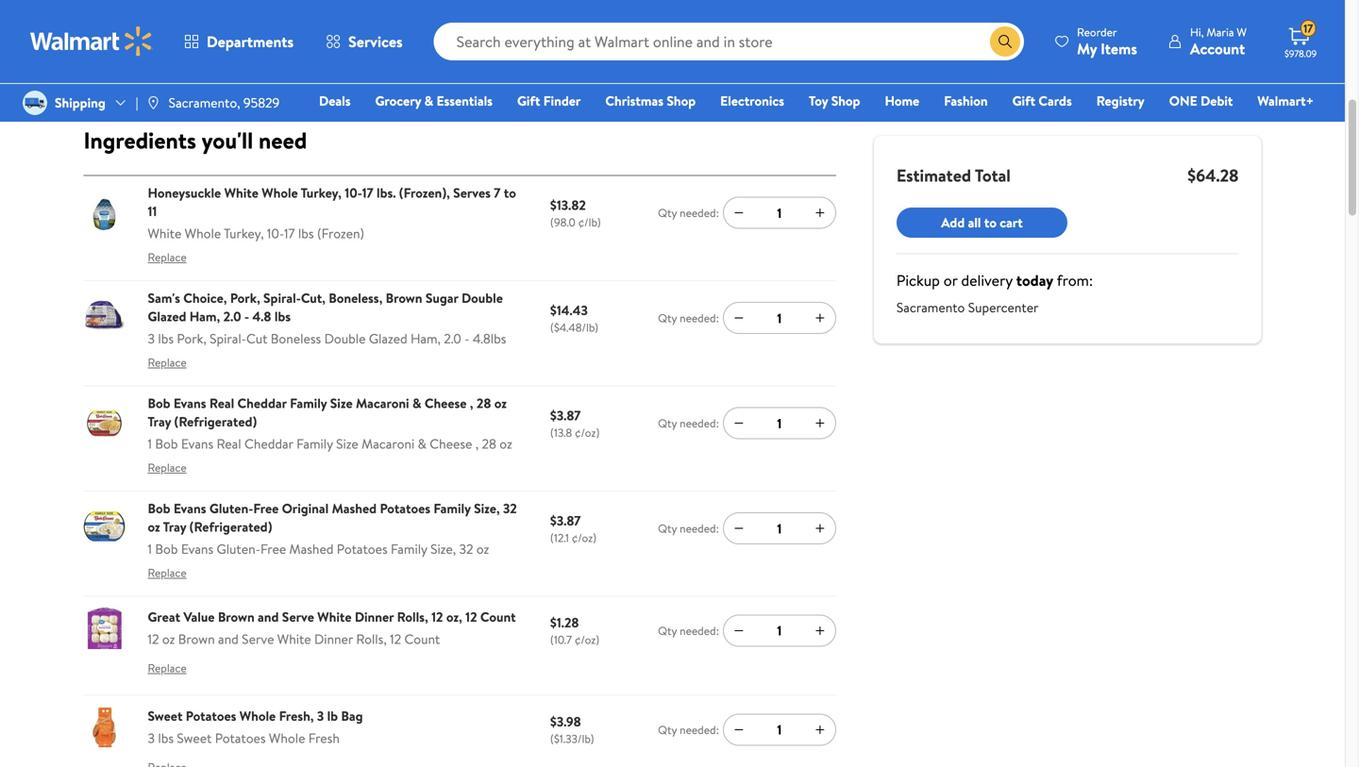 Task type: vqa. For each thing, say whether or not it's contained in the screenshot.
seller corresponding to Now $39.98
no



Task type: describe. For each thing, give the bounding box(es) containing it.
$13.82 (98.0 ¢/lb)
[[550, 196, 601, 230]]

$3.98 ($1.33/lb)
[[550, 713, 594, 747]]

bob evans real cheddar family size macaroni & cheese , 28 oz tray (refrigerated) 1 bob evans real cheddar family size macaroni & cheese , 28 oz
[[148, 394, 512, 453]]

$13.82
[[550, 196, 586, 214]]

to inside button
[[985, 213, 997, 232]]

(frozen)
[[317, 224, 364, 242]]

original
[[282, 499, 329, 518]]

1 for honeysuckle white whole turkey, 10-17 lbs. (frozen), serves 7 to 11 white whole turkey, 10-17 lbs (frozen)
[[777, 204, 782, 222]]

0 vertical spatial 32
[[503, 499, 517, 518]]

4.8lbs
[[473, 329, 507, 348]]

¢/lb)
[[578, 214, 601, 230]]

lbs.
[[377, 183, 396, 202]]

whole down honeysuckle
[[185, 224, 221, 242]]

pickup or delivery today from: sacramento supercenter
[[897, 270, 1094, 317]]

great
[[148, 608, 180, 627]]

serves
[[453, 183, 491, 202]]

$1.28 (10.7 ¢/oz)
[[550, 614, 600, 648]]

white down 11
[[148, 224, 182, 242]]

oz right bob evans gluten-free original mashed potatoes family size, 32 oz  tray (refrigerated) icon
[[148, 518, 160, 536]]

cart
[[1000, 213, 1023, 232]]

bob evans real cheddar family size macaroni & cheese , 28 oz tray (refrigerated) image
[[84, 401, 125, 442]]

1 for sweet potatoes whole fresh, 3 lb bag 3 lbs sweet potatoes whole fresh
[[777, 721, 782, 739]]

0 vertical spatial pork,
[[230, 289, 260, 307]]

12 right oz,
[[466, 608, 477, 627]]

honeysuckle
[[148, 183, 221, 202]]

(10.7
[[550, 632, 572, 648]]

bag
[[341, 707, 363, 726]]

1 inside bob evans real cheddar family size macaroni & cheese , 28 oz tray (refrigerated) 1 bob evans real cheddar family size macaroni & cheese , 28 oz
[[148, 435, 152, 453]]

grocery & essentials link
[[367, 91, 501, 111]]

95829
[[243, 93, 280, 112]]

0 vertical spatial gluten-
[[210, 499, 253, 518]]

reorder my items
[[1077, 24, 1138, 59]]

1 vertical spatial 2.0
[[444, 329, 461, 348]]

sam's choice, pork, spiral-cut, boneless, brown sugar double glazed ham, 2.0 - 4.8 lbs link
[[148, 289, 503, 326]]

1 horizontal spatial spiral-
[[263, 289, 301, 307]]

deals
[[319, 92, 351, 110]]

12 down great
[[148, 630, 159, 649]]

pickup
[[897, 270, 940, 291]]

1 vertical spatial real
[[217, 435, 241, 453]]

honeysuckle white whole turkey, 10-17 lbs. (frozen), serves 7 to 11 white whole turkey, 10-17 lbs (frozen)
[[148, 183, 516, 242]]

oz inside great value brown and serve white dinner rolls, 12 oz, 12 count 12 oz brown and serve white dinner rolls, 12 count
[[162, 630, 175, 649]]

total
[[975, 164, 1011, 187]]

white down the bob evans gluten-free original mashed potatoes family size, 32 oz  tray (refrigerated) 1 bob evans gluten-free mashed potatoes family size, 32 oz
[[317, 608, 352, 627]]

$1.28
[[550, 614, 579, 632]]

toy shop link
[[801, 91, 869, 111]]

departments button
[[168, 19, 310, 64]]

0 horizontal spatial ,
[[470, 394, 474, 412]]

fashion link
[[936, 91, 997, 111]]

oz left (12.1
[[477, 540, 489, 558]]

Search search field
[[434, 23, 1025, 60]]

decrease quantity sweet potatoes whole fresh, 3 lb bag-count, current quantity 1 image
[[732, 723, 747, 738]]

7
[[494, 183, 501, 202]]

$3.87 (12.1 ¢/oz)
[[550, 512, 597, 546]]

add
[[942, 213, 965, 232]]

replace for 3 lbs pork, spiral-cut boneless double glazed ham, 2.0 - 4.8lbs
[[148, 354, 187, 371]]

brown inside sam's choice, pork, spiral-cut, boneless, brown sugar double glazed ham, 2.0 - 4.8 lbs 3 lbs pork, spiral-cut boneless double glazed ham, 2.0 - 4.8lbs
[[386, 289, 423, 307]]

0 horizontal spatial count
[[405, 630, 440, 649]]

oz,
[[446, 608, 462, 627]]

(98.0
[[550, 214, 576, 230]]

0 vertical spatial serve
[[282, 608, 314, 627]]

cut
[[246, 329, 268, 348]]

1 vertical spatial ,
[[476, 435, 479, 453]]

1 vertical spatial macaroni
[[362, 435, 415, 453]]

walmart+
[[1258, 92, 1314, 110]]

0 vertical spatial cheese
[[425, 394, 467, 412]]

1 horizontal spatial rolls,
[[397, 608, 428, 627]]

hi, maria w account
[[1191, 24, 1247, 59]]

1 vertical spatial rolls,
[[356, 630, 387, 649]]

1 horizontal spatial 17
[[362, 183, 374, 202]]

oz left (13.8
[[500, 435, 512, 453]]

walmart image
[[30, 26, 153, 57]]

qty needed: for honeysuckle white whole turkey, 10-17 lbs. (frozen), serves 7 to 11
[[658, 205, 719, 221]]

increase quantity honeysuckle white whole turkey, 10-17 lbs. (frozen), serves 7 to 11-count, current quantity 1 image
[[813, 205, 828, 221]]

you'll
[[202, 125, 253, 156]]

reorder
[[1077, 24, 1117, 40]]

decrease quantity bob evans gluten-free original mashed potatoes family size, 32 oz  tray (refrigerated)-count, current quantity 1 image
[[732, 521, 747, 536]]

$64.28
[[1188, 164, 1239, 187]]

whole left fresh,
[[240, 707, 276, 726]]

tray inside the bob evans gluten-free original mashed potatoes family size, 32 oz  tray (refrigerated) 1 bob evans gluten-free mashed potatoes family size, 32 oz
[[163, 518, 186, 536]]

1 for bob evans real cheddar family size macaroni & cheese , 28 oz tray (refrigerated) 1 bob evans real cheddar family size macaroni & cheese , 28 oz
[[777, 414, 782, 433]]

1 vertical spatial mashed
[[289, 540, 334, 558]]

1 vertical spatial free
[[261, 540, 286, 558]]

1 horizontal spatial glazed
[[369, 329, 408, 348]]

replace for 1 bob evans real cheddar family size macaroni & cheese , 28 oz
[[148, 460, 187, 476]]

or
[[944, 270, 958, 291]]

great value brown and serve white dinner rolls, 12 oz, 12 count link
[[148, 608, 516, 627]]

0 vertical spatial 28
[[477, 394, 491, 412]]

add all to cart
[[942, 213, 1023, 232]]

christmas shop
[[606, 92, 696, 110]]

sugar
[[426, 289, 459, 307]]

0 horizontal spatial 2.0
[[223, 307, 241, 326]]

honeysuckle white whole turkey, 10-17 lbs. (frozen), serves 7 to 11 image
[[84, 190, 125, 232]]

1 vertical spatial &
[[413, 394, 422, 412]]

deals link
[[311, 91, 359, 111]]

white down 'great value brown and serve white dinner rolls, 12 oz, 12 count' link
[[277, 630, 311, 649]]

shipping
[[55, 93, 106, 112]]

|
[[136, 93, 138, 112]]

services button
[[310, 19, 419, 64]]

toy
[[809, 92, 828, 110]]

0 vertical spatial &
[[425, 92, 433, 110]]

departments
[[207, 31, 294, 52]]

essentials
[[437, 92, 493, 110]]

qty for honeysuckle white whole turkey, 10-17 lbs. (frozen), serves 7 to 11
[[658, 205, 677, 221]]

¢/oz) for bob evans real cheddar family size macaroni & cheese , 28 oz tray (refrigerated) 1 bob evans real cheddar family size macaroni & cheese , 28 oz
[[575, 425, 600, 441]]

($1.33/lb)
[[550, 731, 594, 747]]

shop for christmas shop
[[667, 92, 696, 110]]

replace button for 3 lbs pork, spiral-cut boneless double glazed ham, 2.0 - 4.8lbs
[[148, 348, 187, 378]]

oz down 4.8lbs
[[494, 394, 507, 412]]

 image for sacramento, 95829
[[146, 95, 161, 110]]

1 for great value brown and serve white dinner rolls, 12 oz, 12 count 12 oz brown and serve white dinner rolls, 12 count
[[777, 622, 782, 640]]

0 horizontal spatial spiral-
[[210, 329, 246, 348]]

1 vertical spatial size
[[336, 435, 359, 453]]

fresh
[[309, 729, 340, 748]]

replace for 12 oz brown and serve white dinner rolls, 12 count
[[148, 661, 187, 677]]

decrease quantity great value brown and serve white dinner rolls, 12 oz, 12 count-count, current quantity 1 image
[[732, 623, 747, 639]]

2 horizontal spatial 17
[[1304, 20, 1314, 37]]

$3.87 for bob evans gluten-free original mashed potatoes family size, 32 oz  tray (refrigerated) 1 bob evans gluten-free mashed potatoes family size, 32 oz
[[550, 512, 581, 530]]

needed: for great value brown and serve white dinner rolls, 12 oz, 12 count
[[680, 623, 719, 639]]

value
[[184, 608, 215, 627]]

1 vertical spatial 3
[[317, 707, 324, 726]]

0 vertical spatial free
[[253, 499, 279, 518]]

white down 'you'll' at top
[[224, 183, 259, 202]]

items
[[1101, 38, 1138, 59]]

12 down 'great value brown and serve white dinner rolls, 12 oz, 12 count' link
[[390, 630, 401, 649]]

0 vertical spatial turkey,
[[301, 183, 342, 202]]

increase quantity great value brown and serve white dinner rolls, 12 oz, 12 count-count, current quantity 1 image
[[813, 623, 828, 639]]

whole down need
[[262, 183, 298, 202]]

bob evans gluten-free original mashed potatoes family size, 32 oz  tray (refrigerated) 1 bob evans gluten-free mashed potatoes family size, 32 oz
[[148, 499, 517, 558]]

grocery
[[375, 92, 421, 110]]

great value brown and serve white dinner rolls, 12 oz, 12 count 12 oz brown and serve white dinner rolls, 12 count
[[148, 608, 516, 649]]

home
[[885, 92, 920, 110]]

1 for sam's choice, pork, spiral-cut, boneless, brown sugar double glazed ham, 2.0 - 4.8 lbs 3 lbs pork, spiral-cut boneless double glazed ham, 2.0 - 4.8lbs
[[777, 309, 782, 327]]

¢/oz) for great value brown and serve white dinner rolls, 12 oz, 12 count 12 oz brown and serve white dinner rolls, 12 count
[[575, 632, 600, 648]]

walmart+ link
[[1249, 91, 1323, 111]]

1 vertical spatial gluten-
[[217, 540, 261, 558]]

lbs inside honeysuckle white whole turkey, 10-17 lbs. (frozen), serves 7 to 11 white whole turkey, 10-17 lbs (frozen)
[[298, 224, 314, 242]]

0 vertical spatial real
[[210, 394, 234, 412]]

estimated total
[[897, 164, 1011, 187]]

decrease quantity bob evans real cheddar family size macaroni & cheese , 28 oz tray (refrigerated)-count, current quantity 1 image
[[732, 416, 747, 431]]

choice,
[[183, 289, 227, 307]]

1 horizontal spatial and
[[258, 608, 279, 627]]

sam's choice, pork, spiral-cut, boneless, brown sugar double glazed ham, 2.0 - 4.8 lbs image
[[84, 295, 125, 337]]

bob evans real cheddar family size macaroni & cheese , 28 oz tray (refrigerated) link
[[148, 394, 507, 431]]

0 horizontal spatial 32
[[459, 540, 473, 558]]

fashion
[[944, 92, 988, 110]]

home link
[[877, 91, 928, 111]]

account
[[1191, 38, 1246, 59]]

qty needed: for great value brown and serve white dinner rolls, 12 oz, 12 count
[[658, 623, 719, 639]]

toy shop
[[809, 92, 861, 110]]

supercenter
[[968, 298, 1039, 317]]

(frozen),
[[399, 183, 450, 202]]

w
[[1237, 24, 1247, 40]]

hi,
[[1191, 24, 1204, 40]]



Task type: locate. For each thing, give the bounding box(es) containing it.
(refrigerated) left original
[[190, 518, 272, 536]]

1 left the increase quantity great value brown and serve white dinner rolls, 12 oz, 12 count-count, current quantity 1 icon
[[777, 622, 782, 640]]

1 qty needed: from the top
[[658, 205, 719, 221]]

$14.43
[[550, 301, 588, 319]]

qty left decrease quantity great value brown and serve white dinner rolls, 12 oz, 12 count-count, current quantity 1 "icon"
[[658, 623, 677, 639]]

my
[[1077, 38, 1097, 59]]

1 horizontal spatial turkey,
[[301, 183, 342, 202]]

to
[[504, 183, 516, 202], [985, 213, 997, 232]]

qty left decrease quantity bob evans real cheddar family size macaroni & cheese , 28 oz tray (refrigerated)-count, current quantity 1 icon
[[658, 416, 677, 432]]

registry link
[[1088, 91, 1154, 111]]

1 $3.87 from the top
[[550, 406, 581, 425]]

qty needed: for sam's choice, pork, spiral-cut, boneless, brown sugar double glazed ham, 2.0 - 4.8 lbs
[[658, 310, 719, 326]]

17 left lbs.
[[362, 183, 374, 202]]

to right all
[[985, 213, 997, 232]]

replace button
[[148, 242, 187, 273], [148, 348, 187, 378], [148, 453, 187, 483], [148, 558, 187, 589], [148, 654, 187, 684]]

0 horizontal spatial to
[[504, 183, 516, 202]]

brown right value
[[218, 608, 255, 627]]

0 vertical spatial and
[[258, 608, 279, 627]]

needed: for sweet potatoes whole fresh, 3 lb bag
[[680, 722, 719, 738]]

3 replace from the top
[[148, 460, 187, 476]]

2 shop from the left
[[832, 92, 861, 110]]

one
[[1170, 92, 1198, 110]]

2 $3.87 from the top
[[550, 512, 581, 530]]

0 horizontal spatial pork,
[[177, 329, 207, 348]]

1 right bob evans gluten-free original mashed potatoes family size, 32 oz  tray (refrigerated) icon
[[148, 540, 152, 558]]

electronics link
[[712, 91, 793, 111]]

0 vertical spatial dinner
[[355, 608, 394, 627]]

gift left finder
[[517, 92, 540, 110]]

brown down value
[[178, 630, 215, 649]]

1 vertical spatial 32
[[459, 540, 473, 558]]

gift for gift finder
[[517, 92, 540, 110]]

evans
[[174, 394, 206, 412], [181, 435, 214, 453], [174, 499, 206, 518], [181, 540, 214, 558]]

replace button for 12 oz brown and serve white dinner rolls, 12 count
[[148, 654, 187, 684]]

3 inside sam's choice, pork, spiral-cut, boneless, brown sugar double glazed ham, 2.0 - 4.8 lbs 3 lbs pork, spiral-cut boneless double glazed ham, 2.0 - 4.8lbs
[[148, 329, 155, 348]]

dinner
[[355, 608, 394, 627], [314, 630, 353, 649]]

1 needed: from the top
[[680, 205, 719, 221]]

32
[[503, 499, 517, 518], [459, 540, 473, 558]]

($4.48/lb)
[[550, 319, 599, 335]]

1 vertical spatial 17
[[362, 183, 374, 202]]

0 vertical spatial ¢/oz)
[[575, 425, 600, 441]]

28 down 4.8lbs
[[477, 394, 491, 412]]

cut,
[[301, 289, 326, 307]]

gift cards
[[1013, 92, 1072, 110]]

lbs right sweet potatoes whole fresh, 3 lb bag "image"
[[158, 729, 174, 748]]

search icon image
[[998, 34, 1013, 49]]

qty needed: left decrease quantity bob evans gluten-free original mashed potatoes family size, 32 oz  tray (refrigerated)-count, current quantity 1 image at the bottom
[[658, 521, 719, 537]]

decrease quantity sam's choice, pork, spiral-cut, boneless, brown sugar double glazed ham, 2.0 - 4.8 lbs-count, current quantity 1 image
[[732, 311, 747, 326]]

1 vertical spatial to
[[985, 213, 997, 232]]

1 replace from the top
[[148, 249, 187, 265]]

1 vertical spatial 28
[[482, 435, 497, 453]]

qty for bob evans gluten-free original mashed potatoes family size, 32 oz  tray (refrigerated)
[[658, 521, 677, 537]]

1 horizontal spatial pork,
[[230, 289, 260, 307]]

6 qty needed: from the top
[[658, 722, 719, 738]]

sweet potatoes whole fresh, 3 lb bag image
[[84, 707, 125, 749]]

ham, down sugar
[[411, 329, 441, 348]]

glazed down boneless,
[[369, 329, 408, 348]]

5 replace from the top
[[148, 661, 187, 677]]

shop right christmas
[[667, 92, 696, 110]]

1 vertical spatial tray
[[163, 518, 186, 536]]

1 for bob evans gluten-free original mashed potatoes family size, 32 oz  tray (refrigerated) 1 bob evans gluten-free mashed potatoes family size, 32 oz
[[777, 520, 782, 538]]

sam's choice, pork, spiral-cut, boneless, brown sugar double glazed ham, 2.0 - 4.8 lbs 3 lbs pork, spiral-cut boneless double glazed ham, 2.0 - 4.8lbs
[[148, 289, 507, 348]]

needed: left decrease quantity bob evans real cheddar family size macaroni & cheese , 28 oz tray (refrigerated)-count, current quantity 1 icon
[[680, 416, 719, 432]]

tray right bob evans real cheddar family size macaroni & cheese , 28 oz tray (refrigerated) image
[[148, 412, 171, 431]]

3 down sam's
[[148, 329, 155, 348]]

1 horizontal spatial gift
[[1013, 92, 1036, 110]]

pork, right choice,
[[230, 289, 260, 307]]

qty needed: for bob evans gluten-free original mashed potatoes family size, 32 oz  tray (refrigerated)
[[658, 521, 719, 537]]

brown left sugar
[[386, 289, 423, 307]]

tray right bob evans gluten-free original mashed potatoes family size, 32 oz  tray (refrigerated) icon
[[163, 518, 186, 536]]

0 vertical spatial -
[[244, 307, 249, 326]]

(refrigerated) down cut
[[174, 412, 257, 431]]

0 vertical spatial size,
[[474, 499, 500, 518]]

0 vertical spatial macaroni
[[356, 394, 409, 412]]

0 horizontal spatial 17
[[284, 224, 295, 242]]

needed: left decrease quantity sweet potatoes whole fresh, 3 lb bag-count, current quantity 1 image
[[680, 722, 719, 738]]

1 vertical spatial sweet
[[177, 729, 212, 748]]

qty left the decrease quantity honeysuckle white whole turkey, 10-17 lbs. (frozen), serves 7 to 11-count, current quantity 1 icon
[[658, 205, 677, 221]]

gift for gift cards
[[1013, 92, 1036, 110]]

(refrigerated) inside the bob evans gluten-free original mashed potatoes family size, 32 oz  tray (refrigerated) 1 bob evans gluten-free mashed potatoes family size, 32 oz
[[190, 518, 272, 536]]

tray
[[148, 412, 171, 431], [163, 518, 186, 536]]

bob
[[148, 394, 170, 412], [155, 435, 178, 453], [148, 499, 170, 518], [155, 540, 178, 558]]

free down original
[[261, 540, 286, 558]]

6 needed: from the top
[[680, 722, 719, 738]]

size, left $3.87 (12.1 ¢/oz)
[[474, 499, 500, 518]]

$3.87 down (13.8
[[550, 512, 581, 530]]

one debit link
[[1161, 91, 1242, 111]]

 image
[[23, 91, 47, 115], [146, 95, 161, 110]]

1 horizontal spatial 10-
[[345, 183, 362, 202]]

needed: left the decrease quantity honeysuckle white whole turkey, 10-17 lbs. (frozen), serves 7 to 11-count, current quantity 1 icon
[[680, 205, 719, 221]]

$3.98
[[550, 713, 581, 731]]

sweet potatoes whole fresh, 3 lb bag 3 lbs sweet potatoes whole fresh
[[148, 707, 363, 748]]

replace
[[148, 249, 187, 265], [148, 354, 187, 371], [148, 460, 187, 476], [148, 565, 187, 581], [148, 661, 187, 677]]

gift finder
[[517, 92, 581, 110]]

2 vertical spatial 17
[[284, 224, 295, 242]]

5 needed: from the top
[[680, 623, 719, 639]]

0 vertical spatial (refrigerated)
[[174, 412, 257, 431]]

shop
[[667, 92, 696, 110], [832, 92, 861, 110]]

$3.87 inside $3.87 (13.8 ¢/oz)
[[550, 406, 581, 425]]

to right 7
[[504, 183, 516, 202]]

1 qty from the top
[[658, 205, 677, 221]]

$3.87 inside $3.87 (12.1 ¢/oz)
[[550, 512, 581, 530]]

4 qty from the top
[[658, 521, 677, 537]]

lb
[[327, 707, 338, 726]]

0 vertical spatial glazed
[[148, 307, 186, 326]]

replace for white whole turkey, 10-17 lbs (frozen)
[[148, 249, 187, 265]]

¢/oz) for bob evans gluten-free original mashed potatoes family size, 32 oz  tray (refrigerated) 1 bob evans gluten-free mashed potatoes family size, 32 oz
[[572, 530, 597, 546]]

increase quantity sam's choice, pork, spiral-cut, boneless, brown sugar double glazed ham, 2.0 - 4.8 lbs-count, current quantity 1 image
[[813, 311, 828, 326]]

1 vertical spatial dinner
[[314, 630, 353, 649]]

qty needed: left the decrease quantity honeysuckle white whole turkey, 10-17 lbs. (frozen), serves 7 to 11-count, current quantity 1 icon
[[658, 205, 719, 221]]

1 horizontal spatial ,
[[476, 435, 479, 453]]

count
[[480, 608, 516, 627], [405, 630, 440, 649]]

¢/oz) inside $1.28 (10.7 ¢/oz)
[[575, 632, 600, 648]]

size,
[[474, 499, 500, 518], [431, 540, 456, 558]]

needed: left decrease quantity great value brown and serve white dinner rolls, 12 oz, 12 count-count, current quantity 1 "icon"
[[680, 623, 719, 639]]

from:
[[1057, 270, 1094, 291]]

decrease quantity honeysuckle white whole turkey, 10-17 lbs. (frozen), serves 7 to 11-count, current quantity 1 image
[[732, 205, 747, 221]]

$3.87 down ($4.48/lb)
[[550, 406, 581, 425]]

0 vertical spatial double
[[462, 289, 503, 307]]

2 vertical spatial brown
[[178, 630, 215, 649]]

28
[[477, 394, 491, 412], [482, 435, 497, 453]]

sacramento, 95829
[[169, 93, 280, 112]]

and right value
[[258, 608, 279, 627]]

and up sweet potatoes whole fresh, 3 lb bag link
[[218, 630, 239, 649]]

increase quantity sweet potatoes whole fresh, 3 lb bag-count, current quantity 1 image
[[813, 723, 828, 738]]

3 needed: from the top
[[680, 416, 719, 432]]

 image right |
[[146, 95, 161, 110]]

17 left (frozen)
[[284, 224, 295, 242]]

qty
[[658, 205, 677, 221], [658, 310, 677, 326], [658, 416, 677, 432], [658, 521, 677, 537], [658, 623, 677, 639], [658, 722, 677, 738]]

1 horizontal spatial count
[[480, 608, 516, 627]]

1 vertical spatial (refrigerated)
[[190, 518, 272, 536]]

$14.43 ($4.48/lb)
[[550, 301, 599, 335]]

1 horizontal spatial brown
[[218, 608, 255, 627]]

needed: for bob evans gluten-free original mashed potatoes family size, 32 oz  tray (refrigerated)
[[680, 521, 719, 537]]

0 horizontal spatial gift
[[517, 92, 540, 110]]

1 left increase quantity sam's choice, pork, spiral-cut, boneless, brown sugar double glazed ham, 2.0 - 4.8 lbs-count, current quantity 1 image at top right
[[777, 309, 782, 327]]

1 vertical spatial size,
[[431, 540, 456, 558]]

needed: for bob evans real cheddar family size macaroni & cheese , 28 oz tray (refrigerated)
[[680, 416, 719, 432]]

gift finder link
[[509, 91, 589, 111]]

ingredients you'll need
[[84, 125, 307, 156]]

1 vertical spatial cheddar
[[244, 435, 293, 453]]

add all to cart button
[[897, 208, 1068, 238]]

1 gift from the left
[[517, 92, 540, 110]]

count right oz,
[[480, 608, 516, 627]]

2 qty needed: from the top
[[658, 310, 719, 326]]

sweet right sweet potatoes whole fresh, 3 lb bag "image"
[[148, 707, 183, 726]]

1 horizontal spatial serve
[[282, 608, 314, 627]]

1 right decrease quantity bob evans gluten-free original mashed potatoes family size, 32 oz  tray (refrigerated)-count, current quantity 1 image at the bottom
[[777, 520, 782, 538]]

¢/oz) right (12.1
[[572, 530, 597, 546]]

1 inside the bob evans gluten-free original mashed potatoes family size, 32 oz  tray (refrigerated) 1 bob evans gluten-free mashed potatoes family size, 32 oz
[[148, 540, 152, 558]]

1 horizontal spatial size,
[[474, 499, 500, 518]]

¢/oz) inside $3.87 (13.8 ¢/oz)
[[575, 425, 600, 441]]

1 right bob evans real cheddar family size macaroni & cheese , 28 oz tray (refrigerated) image
[[148, 435, 152, 453]]

4 replace from the top
[[148, 565, 187, 581]]

2 qty from the top
[[658, 310, 677, 326]]

white
[[224, 183, 259, 202], [148, 224, 182, 242], [317, 608, 352, 627], [277, 630, 311, 649]]

5 qty needed: from the top
[[658, 623, 719, 639]]

2 vertical spatial 3
[[148, 729, 155, 748]]

debit
[[1201, 92, 1233, 110]]

1 vertical spatial count
[[405, 630, 440, 649]]

0 vertical spatial $3.87
[[550, 406, 581, 425]]

replace for 1 bob evans gluten-free mashed potatoes family size, 32 oz
[[148, 565, 187, 581]]

services
[[348, 31, 403, 52]]

5 qty from the top
[[658, 623, 677, 639]]

all
[[968, 213, 981, 232]]

¢/oz) right (10.7
[[575, 632, 600, 648]]

2 replace button from the top
[[148, 348, 187, 378]]

size down the bob evans real cheddar family size macaroni & cheese , 28 oz tray (refrigerated) link
[[336, 435, 359, 453]]

0 vertical spatial cheddar
[[237, 394, 287, 412]]

$978.09
[[1285, 47, 1317, 60]]

4 qty needed: from the top
[[658, 521, 719, 537]]

1 vertical spatial 10-
[[267, 224, 284, 242]]

spiral-
[[263, 289, 301, 307], [210, 329, 246, 348]]

3 left lb
[[317, 707, 324, 726]]

0 horizontal spatial shop
[[667, 92, 696, 110]]

0 vertical spatial ham,
[[190, 307, 220, 326]]

10- down honeysuckle white whole turkey, 10-17 lbs. (frozen), serves 7 to 11 link on the top left of the page
[[267, 224, 284, 242]]

3 qty from the top
[[658, 416, 677, 432]]

qty for sam's choice, pork, spiral-cut, boneless, brown sugar double glazed ham, 2.0 - 4.8 lbs
[[658, 310, 677, 326]]

1 right the decrease quantity honeysuckle white whole turkey, 10-17 lbs. (frozen), serves 7 to 11-count, current quantity 1 icon
[[777, 204, 782, 222]]

lbs inside sweet potatoes whole fresh, 3 lb bag 3 lbs sweet potatoes whole fresh
[[158, 729, 174, 748]]

2 needed: from the top
[[680, 310, 719, 326]]

great value brown and serve white dinner rolls, 12 oz, 12 count image
[[84, 608, 125, 650]]

0 vertical spatial to
[[504, 183, 516, 202]]

4 needed: from the top
[[680, 521, 719, 537]]

¢/oz) right (13.8
[[575, 425, 600, 441]]

sam's
[[148, 289, 180, 307]]

estimated
[[897, 164, 972, 187]]

1 vertical spatial turkey,
[[224, 224, 264, 242]]

to inside honeysuckle white whole turkey, 10-17 lbs. (frozen), serves 7 to 11 white whole turkey, 10-17 lbs (frozen)
[[504, 183, 516, 202]]

christmas
[[606, 92, 664, 110]]

Walmart Site-Wide search field
[[434, 23, 1025, 60]]

- left 4.8
[[244, 307, 249, 326]]

0 horizontal spatial ham,
[[190, 307, 220, 326]]

qty needed:
[[658, 205, 719, 221], [658, 310, 719, 326], [658, 416, 719, 432], [658, 521, 719, 537], [658, 623, 719, 639], [658, 722, 719, 738]]

0 vertical spatial 17
[[1304, 20, 1314, 37]]

12 left oz,
[[432, 608, 443, 627]]

ham, right sam's
[[190, 307, 220, 326]]

gift
[[517, 92, 540, 110], [1013, 92, 1036, 110]]

ingredients
[[84, 125, 196, 156]]

1 horizontal spatial 2.0
[[444, 329, 461, 348]]

5 replace button from the top
[[148, 654, 187, 684]]

1 horizontal spatial -
[[465, 329, 470, 348]]

- left 4.8lbs
[[465, 329, 470, 348]]

0 vertical spatial tray
[[148, 412, 171, 431]]

qty for bob evans real cheddar family size macaroni & cheese , 28 oz tray (refrigerated)
[[658, 416, 677, 432]]

sweet potatoes whole fresh, 3 lb bag link
[[148, 707, 363, 726]]

1 horizontal spatial 32
[[503, 499, 517, 518]]

bob evans gluten-free original mashed potatoes family size, 32 oz  tray (refrigerated) image
[[84, 506, 125, 547]]

6 qty from the top
[[658, 722, 677, 738]]

1 shop from the left
[[667, 92, 696, 110]]

gift left cards
[[1013, 92, 1036, 110]]

rolls,
[[397, 608, 428, 627], [356, 630, 387, 649]]

one debit
[[1170, 92, 1233, 110]]

1 vertical spatial pork,
[[177, 329, 207, 348]]

replace button for white whole turkey, 10-17 lbs (frozen)
[[148, 242, 187, 273]]

2 replace from the top
[[148, 354, 187, 371]]

1 vertical spatial ham,
[[411, 329, 441, 348]]

1 horizontal spatial double
[[462, 289, 503, 307]]

0 vertical spatial 10-
[[345, 183, 362, 202]]

dinner left oz,
[[355, 608, 394, 627]]

 image for shipping
[[23, 91, 47, 115]]

cards
[[1039, 92, 1072, 110]]

needed: for sam's choice, pork, spiral-cut, boneless, brown sugar double glazed ham, 2.0 - 4.8 lbs
[[680, 310, 719, 326]]

1 vertical spatial cheese
[[430, 435, 472, 453]]

0 vertical spatial size
[[330, 394, 353, 412]]

11
[[148, 202, 157, 220]]

1 horizontal spatial  image
[[146, 95, 161, 110]]

count down 'great value brown and serve white dinner rolls, 12 oz, 12 count' link
[[405, 630, 440, 649]]

today
[[1017, 270, 1054, 291]]

lbs right 4.8
[[275, 307, 291, 326]]

free left original
[[253, 499, 279, 518]]

0 vertical spatial mashed
[[332, 499, 377, 518]]

1 vertical spatial and
[[218, 630, 239, 649]]

0 horizontal spatial 10-
[[267, 224, 284, 242]]

$3.87 (13.8 ¢/oz)
[[550, 406, 600, 441]]

10- left lbs.
[[345, 183, 362, 202]]

increase quantity bob evans gluten-free original mashed potatoes family size, 32 oz  tray (refrigerated)-count, current quantity 1 image
[[813, 521, 828, 536]]

mashed
[[332, 499, 377, 518], [289, 540, 334, 558]]

0 horizontal spatial double
[[324, 329, 366, 348]]

size down sam's choice, pork, spiral-cut, boneless, brown sugar double glazed ham, 2.0 - 4.8 lbs 3 lbs pork, spiral-cut boneless double glazed ham, 2.0 - 4.8lbs
[[330, 394, 353, 412]]

1 horizontal spatial dinner
[[355, 608, 394, 627]]

1 right decrease quantity sweet potatoes whole fresh, 3 lb bag-count, current quantity 1 image
[[777, 721, 782, 739]]

macaroni
[[356, 394, 409, 412], [362, 435, 415, 453]]

3 qty needed: from the top
[[658, 416, 719, 432]]

2 vertical spatial &
[[418, 435, 427, 453]]

oz
[[494, 394, 507, 412], [500, 435, 512, 453], [148, 518, 160, 536], [477, 540, 489, 558], [162, 630, 175, 649]]

17
[[1304, 20, 1314, 37], [362, 183, 374, 202], [284, 224, 295, 242]]

1 replace button from the top
[[148, 242, 187, 273]]

17 up $978.09
[[1304, 20, 1314, 37]]

0 vertical spatial rolls,
[[397, 608, 428, 627]]

shop for toy shop
[[832, 92, 861, 110]]

qty needed: for bob evans real cheddar family size macaroni & cheese , 28 oz tray (refrigerated)
[[658, 416, 719, 432]]

qty left decrease quantity bob evans gluten-free original mashed potatoes family size, 32 oz  tray (refrigerated)-count, current quantity 1 image at the bottom
[[658, 521, 677, 537]]

turkey, up (frozen)
[[301, 183, 342, 202]]

$3.87 for bob evans real cheddar family size macaroni & cheese , 28 oz tray (refrigerated) 1 bob evans real cheddar family size macaroni & cheese , 28 oz
[[550, 406, 581, 425]]

christmas shop link
[[597, 91, 704, 111]]

increase quantity bob evans real cheddar family size macaroni & cheese , 28 oz tray (refrigerated)-count, current quantity 1 image
[[813, 416, 828, 431]]

qty needed: left decrease quantity bob evans real cheddar family size macaroni & cheese , 28 oz tray (refrigerated)-count, current quantity 1 icon
[[658, 416, 719, 432]]

needed: left decrease quantity bob evans gluten-free original mashed potatoes family size, 32 oz  tray (refrigerated)-count, current quantity 1 image at the bottom
[[680, 521, 719, 537]]

whole down fresh,
[[269, 729, 305, 748]]

qty needed: left decrease quantity great value brown and serve white dinner rolls, 12 oz, 12 count-count, current quantity 1 "icon"
[[658, 623, 719, 639]]

fresh,
[[279, 707, 314, 726]]

2 horizontal spatial brown
[[386, 289, 423, 307]]

2 vertical spatial ¢/oz)
[[575, 632, 600, 648]]

1 horizontal spatial to
[[985, 213, 997, 232]]

glazed right sam's choice, pork, spiral-cut, boneless, brown sugar double glazed ham, 2.0 - 4.8 lbs image
[[148, 307, 186, 326]]

4 replace button from the top
[[148, 558, 187, 589]]

0 vertical spatial 2.0
[[223, 307, 241, 326]]

cheddar down cut
[[237, 394, 287, 412]]

needed: for honeysuckle white whole turkey, 10-17 lbs. (frozen), serves 7 to 11
[[680, 205, 719, 221]]

1 horizontal spatial shop
[[832, 92, 861, 110]]

free
[[253, 499, 279, 518], [261, 540, 286, 558]]

tray inside bob evans real cheddar family size macaroni & cheese , 28 oz tray (refrigerated) 1 bob evans real cheddar family size macaroni & cheese , 28 oz
[[148, 412, 171, 431]]

0 horizontal spatial brown
[[178, 630, 215, 649]]

rolls, left oz,
[[397, 608, 428, 627]]

rolls, down 'great value brown and serve white dinner rolls, 12 oz, 12 count' link
[[356, 630, 387, 649]]

0 horizontal spatial and
[[218, 630, 239, 649]]

3 replace button from the top
[[148, 453, 187, 483]]

(refrigerated) inside bob evans real cheddar family size macaroni & cheese , 28 oz tray (refrigerated) 1 bob evans real cheddar family size macaroni & cheese , 28 oz
[[174, 412, 257, 431]]

turkey, up choice,
[[224, 224, 264, 242]]

size
[[330, 394, 353, 412], [336, 435, 359, 453]]

replace button for 1 bob evans gluten-free mashed potatoes family size, 32 oz
[[148, 558, 187, 589]]

mashed right original
[[332, 499, 377, 518]]

qty needed: for sweet potatoes whole fresh, 3 lb bag
[[658, 722, 719, 738]]

needed: left decrease quantity sam's choice, pork, spiral-cut, boneless, brown sugar double glazed ham, 2.0 - 4.8 lbs-count, current quantity 1 image
[[680, 310, 719, 326]]

mashed down bob evans gluten-free original mashed potatoes family size, 32 oz  tray (refrigerated) link in the left of the page
[[289, 540, 334, 558]]

0 horizontal spatial size,
[[431, 540, 456, 558]]

sweet
[[148, 707, 183, 726], [177, 729, 212, 748]]

gluten-
[[210, 499, 253, 518], [217, 540, 261, 558]]

1 vertical spatial double
[[324, 329, 366, 348]]

0 vertical spatial 3
[[148, 329, 155, 348]]

oz down great
[[162, 630, 175, 649]]

1 right decrease quantity bob evans real cheddar family size macaroni & cheese , 28 oz tray (refrigerated)-count, current quantity 1 icon
[[777, 414, 782, 433]]

replace button for 1 bob evans real cheddar family size macaroni & cheese , 28 oz
[[148, 453, 187, 483]]

lbs down sam's
[[158, 329, 174, 348]]

double right sugar
[[462, 289, 503, 307]]

size, up oz,
[[431, 540, 456, 558]]

qty for sweet potatoes whole fresh, 3 lb bag
[[658, 722, 677, 738]]

12
[[432, 608, 443, 627], [466, 608, 477, 627], [148, 630, 159, 649], [390, 630, 401, 649]]

0 vertical spatial brown
[[386, 289, 423, 307]]

0 horizontal spatial -
[[244, 307, 249, 326]]

¢/oz) inside $3.87 (12.1 ¢/oz)
[[572, 530, 597, 546]]

bob evans gluten-free original mashed potatoes family size, 32 oz  tray (refrigerated) link
[[148, 499, 517, 536]]

32 left $3.87 (12.1 ¢/oz)
[[503, 499, 517, 518]]

1 vertical spatial spiral-
[[210, 329, 246, 348]]

qty needed: left decrease quantity sweet potatoes whole fresh, 3 lb bag-count, current quantity 1 image
[[658, 722, 719, 738]]

0 horizontal spatial rolls,
[[356, 630, 387, 649]]

2 gift from the left
[[1013, 92, 1036, 110]]

boneless,
[[329, 289, 383, 307]]

whole
[[262, 183, 298, 202], [185, 224, 221, 242], [240, 707, 276, 726], [269, 729, 305, 748]]

pork, down choice,
[[177, 329, 207, 348]]

qty for great value brown and serve white dinner rolls, 12 oz, 12 count
[[658, 623, 677, 639]]

lbs
[[298, 224, 314, 242], [275, 307, 291, 326], [158, 329, 174, 348], [158, 729, 174, 748]]

0 vertical spatial sweet
[[148, 707, 183, 726]]

1 vertical spatial brown
[[218, 608, 255, 627]]

cheddar down the bob evans real cheddar family size macaroni & cheese , 28 oz tray (refrigerated) link
[[244, 435, 293, 453]]

0 horizontal spatial serve
[[242, 630, 274, 649]]

0 horizontal spatial dinner
[[314, 630, 353, 649]]

1 horizontal spatial ham,
[[411, 329, 441, 348]]

spiral- up the boneless
[[263, 289, 301, 307]]

double down sam's choice, pork, spiral-cut, boneless, brown sugar double glazed ham, 2.0 - 4.8 lbs link
[[324, 329, 366, 348]]

shop right toy
[[832, 92, 861, 110]]

, left (13.8
[[476, 435, 479, 453]]

qty needed: left decrease quantity sam's choice, pork, spiral-cut, boneless, brown sugar double glazed ham, 2.0 - 4.8 lbs-count, current quantity 1 image
[[658, 310, 719, 326]]

28 left (13.8
[[482, 435, 497, 453]]



